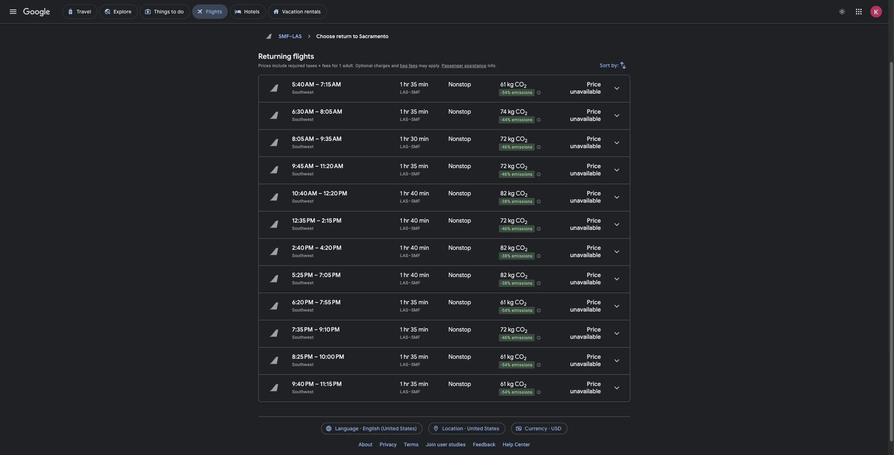 Task type: vqa. For each thing, say whether or not it's contained in the screenshot.
7th Total Duration 1 Hr 35 Min. element from the top
yes



Task type: describe. For each thing, give the bounding box(es) containing it.
2 for 7:05 pm
[[525, 274, 528, 280]]

min for 11:15 pm
[[419, 381, 428, 388]]

- for 9:35 am
[[501, 145, 502, 150]]

min for 4:20 pm
[[419, 245, 429, 252]]

12:20 pm
[[324, 190, 347, 197]]

9:40 pm – 11:15 pm southwest
[[292, 381, 342, 395]]

– inside 8:05 am – 9:35 am southwest
[[315, 136, 319, 143]]

flight details. leaves harry reid international airport at 5:25 pm on friday, december 8 and arrives at sacramento international airport at 7:05 pm on friday, december 8. image
[[608, 270, 626, 288]]

smf – las
[[279, 33, 302, 40]]

min for 2:15 pm
[[419, 217, 429, 225]]

language
[[335, 425, 359, 432]]

Arrival time: 11:20 AM. text field
[[320, 163, 343, 170]]

total duration 1 hr 35 min. element for 7:15 am
[[400, 81, 448, 89]]

Departure time: 8:05 AM. text field
[[292, 136, 314, 143]]

help
[[503, 442, 513, 448]]

– inside 1 hr 30 min las – smf
[[408, 144, 411, 149]]

74 kg co 2
[[500, 108, 527, 117]]

6:20 pm
[[292, 299, 313, 306]]

kg for 11:15 pm
[[507, 381, 514, 388]]

las for 12:20 pm
[[400, 199, 408, 204]]

required
[[288, 63, 305, 68]]

Departure time: 5:25 PM. text field
[[292, 272, 313, 279]]

min for 10:00 pm
[[419, 354, 428, 361]]

40 for 4:20 pm
[[411, 245, 418, 252]]

currency
[[525, 425, 547, 432]]

Departure time: 6:20 PM. text field
[[292, 299, 313, 306]]

privacy
[[380, 442, 397, 448]]

total duration 1 hr 35 min. element for 11:20 am
[[400, 163, 448, 171]]

1 for 7:55 pm
[[400, 299, 402, 306]]

by:
[[611, 62, 619, 69]]

privacy link
[[376, 439, 400, 451]]

price for 9:10 pm
[[587, 326, 601, 334]]

– inside 2:40 pm – 4:20 pm southwest
[[315, 245, 319, 252]]

1 for 2:15 pm
[[400, 217, 402, 225]]

1 for 12:20 pm
[[400, 190, 402, 197]]

hr for 4:20 pm
[[404, 245, 409, 252]]

-54% emissions for 7:15 am
[[501, 90, 533, 95]]

35 for 8:05 am
[[411, 108, 417, 116]]

Arrival time: 4:20 PM. text field
[[320, 245, 342, 252]]

min for 9:10 pm
[[419, 326, 428, 334]]

2 for 11:20 am
[[525, 165, 527, 171]]

– inside 9:45 am – 11:20 am southwest
[[315, 163, 319, 170]]

– inside 6:30 am – 8:05 am southwest
[[315, 108, 319, 116]]

- for 11:20 am
[[501, 172, 502, 177]]

Departure time: 9:45 AM. text field
[[292, 163, 314, 170]]

southwest for 6:20 pm
[[292, 308, 314, 313]]

10:40 am – 12:20 pm southwest
[[292, 190, 347, 204]]

11:15 pm
[[320, 381, 342, 388]]

2:40 pm – 4:20 pm southwest
[[292, 245, 342, 258]]

nonstop flight. element for 8:05 am
[[448, 108, 471, 117]]

price for 10:00 pm
[[587, 354, 601, 361]]

smf for 9:35 am
[[411, 144, 420, 149]]

Departure time: 6:30 AM. text field
[[292, 108, 314, 116]]

2:15 pm
[[322, 217, 342, 225]]

hr for 9:10 pm
[[404, 326, 409, 334]]

1 fees from the left
[[322, 63, 331, 68]]

1 hr 35 min las – smf for 7:55 pm
[[400, 299, 428, 313]]

- for 9:10 pm
[[501, 335, 502, 340]]

min for 7:05 pm
[[419, 272, 429, 279]]

Arrival time: 9:10 PM. text field
[[319, 326, 340, 334]]

- for 11:15 pm
[[501, 390, 502, 395]]

flight details. leaves harry reid international airport at 12:35 pm on friday, december 8 and arrives at sacramento international airport at 2:15 pm on friday, december 8. image
[[608, 216, 626, 233]]

40 for 2:15 pm
[[411, 217, 418, 225]]

-46% emissions for 9:35 am
[[501, 145, 533, 150]]

46% for 9:10 pm
[[502, 335, 511, 340]]

returning flights
[[258, 52, 314, 61]]

co for 9:35 am
[[516, 136, 525, 143]]

flight details. leaves harry reid international airport at 6:30 am on friday, december 8 and arrives at sacramento international airport at 8:05 am on friday, december 8. image
[[608, 107, 626, 124]]

Arrival time: 7:05 PM. text field
[[319, 272, 341, 279]]

5:25 pm – 7:05 pm southwest
[[292, 272, 341, 286]]

las for 10:00 pm
[[400, 362, 408, 367]]

leaves harry reid international airport at 6:30 am on friday, december 8 and arrives at sacramento international airport at 8:05 am on friday, december 8. element
[[292, 108, 342, 116]]

nonstop flight. element for 4:20 pm
[[448, 245, 471, 253]]

1 hr 40 min las – smf for 2:15 pm
[[400, 217, 429, 231]]

main menu image
[[9, 7, 17, 16]]

total duration 1 hr 35 min. element for 11:15 pm
[[400, 381, 448, 389]]

about
[[359, 442, 372, 448]]

co for 4:20 pm
[[516, 245, 525, 252]]

leaves harry reid international airport at 6:20 pm on friday, december 8 and arrives at sacramento international airport at 7:55 pm on friday, december 8. element
[[292, 299, 341, 306]]

leaves harry reid international airport at 9:45 am on friday, december 8 and arrives at sacramento international airport at 11:20 am on friday, december 8. element
[[292, 163, 343, 170]]

nonstop for 9:10 pm
[[448, 326, 471, 334]]

filters
[[279, 2, 293, 9]]

2 for 11:15 pm
[[524, 383, 527, 389]]

Arrival time: 11:15 PM. text field
[[320, 381, 342, 388]]

1 hr 35 min las – smf for 10:00 pm
[[400, 354, 428, 367]]

total duration 1 hr 40 min. element for 4:20 pm
[[400, 245, 448, 253]]

9:40 pm
[[292, 381, 314, 388]]

nonstop for 11:20 am
[[448, 163, 471, 170]]

usd
[[551, 425, 562, 432]]

Departure time: 7:35 PM. text field
[[292, 326, 313, 334]]

leaves harry reid international airport at 8:25 pm on friday, december 8 and arrives at sacramento international airport at 10:00 pm on friday, december 8. element
[[292, 354, 344, 361]]

72 for 11:20 am
[[500, 163, 507, 170]]

change appearance image
[[833, 3, 851, 20]]

taxes
[[306, 63, 317, 68]]

price for 11:15 pm
[[587, 381, 601, 388]]

hr for 11:15 pm
[[404, 381, 409, 388]]

8:25 pm
[[292, 354, 313, 361]]

10:40 am
[[292, 190, 317, 197]]

flight details. leaves harry reid international airport at 6:20 pm on friday, december 8 and arrives at sacramento international airport at 7:55 pm on friday, december 8. image
[[608, 298, 626, 315]]

5:40 am – 7:15 am southwest
[[292, 81, 341, 95]]

5:25 pm
[[292, 272, 313, 279]]

flight details. leaves harry reid international airport at 2:40 pm on friday, december 8 and arrives at sacramento international airport at 4:20 pm on friday, december 8. image
[[608, 243, 626, 260]]

Arrival time: 12:20 PM. text field
[[324, 190, 347, 197]]

kg for 8:05 am
[[508, 108, 514, 116]]

35 for 11:15 pm
[[411, 381, 417, 388]]

Arrival time: 8:05 AM. text field
[[320, 108, 342, 116]]

nonstop for 11:15 pm
[[448, 381, 471, 388]]

las for 7:15 am
[[400, 90, 408, 95]]

Departure time: 9:40 PM. text field
[[292, 381, 314, 388]]

12:35 pm – 2:15 pm southwest
[[292, 217, 342, 231]]

user
[[437, 442, 447, 448]]

unavailable for 9:10 pm
[[570, 334, 601, 341]]

to
[[353, 33, 358, 40]]

11:20 am
[[320, 163, 343, 170]]

Arrival time: 10:00 PM. text field
[[319, 354, 344, 361]]

min for 7:55 pm
[[419, 299, 428, 306]]

feedback link
[[469, 439, 499, 451]]

all filters button
[[258, 0, 299, 11]]

8:25 pm – 10:00 pm southwest
[[292, 354, 344, 367]]

all filters
[[272, 2, 293, 9]]

leaves harry reid international airport at 7:35 pm on friday, december 8 and arrives at sacramento international airport at 9:10 pm on friday, december 8. element
[[292, 326, 340, 334]]

may
[[419, 63, 427, 68]]

stops button
[[302, 0, 332, 11]]

passenger assistance button
[[442, 63, 486, 68]]

– inside the 6:20 pm – 7:55 pm southwest
[[315, 299, 318, 306]]

- for 10:00 pm
[[501, 363, 502, 368]]

6:20 pm – 7:55 pm southwest
[[292, 299, 341, 313]]

2:40 pm
[[292, 245, 314, 252]]

8:05 am inside 8:05 am – 9:35 am southwest
[[292, 136, 314, 143]]

35 for 7:15 am
[[411, 81, 417, 88]]

kg for 7:15 am
[[507, 81, 514, 88]]

82 kg co 2 for 12:20 pm
[[500, 190, 528, 198]]

hr for 7:05 pm
[[404, 272, 409, 279]]

– inside 7:35 pm – 9:10 pm southwest
[[314, 326, 318, 334]]

kg for 11:20 am
[[508, 163, 515, 170]]

1 hr 35 min las – smf for 11:15 pm
[[400, 381, 428, 395]]

passenger
[[442, 63, 463, 68]]

- for 7:05 pm
[[501, 281, 502, 286]]

all
[[272, 2, 278, 9]]

southwest for 6:30 am
[[292, 117, 314, 122]]

nonstop for 10:00 pm
[[448, 354, 471, 361]]

9:35 am
[[320, 136, 342, 143]]

bag
[[400, 63, 408, 68]]

1 for 7:15 am
[[400, 81, 402, 88]]

states
[[484, 425, 499, 432]]

10:00 pm
[[319, 354, 344, 361]]

leaves harry reid international airport at 5:40 am on friday, december 8 and arrives at sacramento international airport at 7:15 am on friday, december 8. element
[[292, 81, 341, 88]]

join
[[426, 442, 436, 448]]

46% for 9:35 am
[[502, 145, 511, 150]]

include
[[272, 63, 287, 68]]

united states
[[467, 425, 499, 432]]

unavailable for 7:55 pm
[[570, 306, 601, 314]]

leaves harry reid international airport at 5:25 pm on friday, december 8 and arrives at sacramento international airport at 7:05 pm on friday, december 8. element
[[292, 272, 341, 279]]

61 for 7:55 pm
[[500, 299, 506, 306]]

total duration 1 hr 30 min. element
[[400, 136, 448, 144]]

none search field containing all filters
[[258, 0, 630, 23]]

9:45 am – 11:20 am southwest
[[292, 163, 343, 177]]

82 for 12:20 pm
[[500, 190, 507, 197]]

studies
[[449, 442, 466, 448]]

sort by: button
[[597, 57, 630, 74]]

co for 2:15 pm
[[516, 217, 525, 225]]

total duration 1 hr 40 min. element for 7:05 pm
[[400, 272, 448, 280]]

price unavailable for 11:20 am
[[570, 163, 601, 177]]

las for 11:20 am
[[400, 171, 408, 177]]

choose
[[316, 33, 335, 40]]

bag fees button
[[400, 63, 418, 68]]

35 for 9:10 pm
[[411, 326, 417, 334]]

Departure time: 10:40 AM. text field
[[292, 190, 317, 197]]

co for 7:15 am
[[515, 81, 524, 88]]

sacramento
[[359, 33, 389, 40]]

flight details. leaves harry reid international airport at 9:40 pm on friday, december 8 and arrives at sacramento international airport at 11:15 pm on friday, december 8. image
[[608, 379, 626, 397]]

unavailable for 2:15 pm
[[570, 225, 601, 232]]

adult.
[[343, 63, 354, 68]]

unavailable for 11:15 pm
[[570, 388, 601, 395]]

74
[[500, 108, 507, 116]]

united
[[467, 425, 483, 432]]

54% for 7:55 pm
[[502, 308, 511, 313]]

total duration 1 hr 35 min. element for 7:55 pm
[[400, 299, 448, 307]]

leaves harry reid international airport at 9:40 pm on friday, december 8 and arrives at sacramento international airport at 11:15 pm on friday, december 8. element
[[292, 381, 342, 388]]

about link
[[355, 439, 376, 451]]

hr for 10:00 pm
[[404, 354, 409, 361]]

center
[[515, 442, 530, 448]]

nonstop for 12:20 pm
[[448, 190, 471, 197]]

- for 2:15 pm
[[501, 226, 502, 232]]

(united
[[381, 425, 399, 432]]

join user studies link
[[422, 439, 469, 451]]

unavailable for 7:05 pm
[[570, 279, 601, 286]]

1 for 9:35 am
[[400, 136, 402, 143]]

nonstop flight. element for 2:15 pm
[[448, 217, 471, 226]]

leaves harry reid international airport at 8:05 am on friday, december 8 and arrives at sacramento international airport at 9:35 am on friday, december 8. element
[[292, 136, 342, 143]]

– inside 12:35 pm – 2:15 pm southwest
[[317, 217, 320, 225]]

kg for 9:10 pm
[[508, 326, 515, 334]]

-54% emissions for 7:55 pm
[[501, 308, 533, 313]]

35 for 11:20 am
[[411, 163, 417, 170]]

9:10 pm
[[319, 326, 340, 334]]

61 for 7:15 am
[[500, 81, 506, 88]]



Task type: locate. For each thing, give the bounding box(es) containing it.
44%
[[502, 117, 511, 123]]

unavailable left flight details. leaves harry reid international airport at 9:40 pm on friday, december 8 and arrives at sacramento international airport at 11:15 pm on friday, december 8. image
[[570, 388, 601, 395]]

nonstop flight. element for 9:10 pm
[[448, 326, 471, 335]]

unavailable left flight details. leaves harry reid international airport at 6:20 pm on friday, december 8 and arrives at sacramento international airport at 7:55 pm on friday, december 8. icon
[[570, 306, 601, 314]]

price unavailable left flight details. leaves harry reid international airport at 12:35 pm on friday, december 8 and arrives at sacramento international airport at 2:15 pm on friday, december 8. image
[[570, 217, 601, 232]]

3 - from the top
[[501, 145, 502, 150]]

2 1 hr 35 min las – smf from the top
[[400, 108, 428, 122]]

5 nonstop flight. element from the top
[[448, 190, 471, 198]]

5 unavailable from the top
[[570, 197, 601, 205]]

0 vertical spatial 82
[[500, 190, 507, 197]]

3 1 hr 40 min las – smf from the top
[[400, 245, 429, 258]]

southwest for 2:40 pm
[[292, 253, 314, 258]]

1 -38% emissions from the top
[[501, 199, 533, 204]]

– inside 5:25 pm – 7:05 pm southwest
[[314, 272, 318, 279]]

southwest inside 7:35 pm – 9:10 pm southwest
[[292, 335, 314, 340]]

10 price from the top
[[587, 326, 601, 334]]

46% for 11:20 am
[[502, 172, 511, 177]]

54%
[[502, 90, 511, 95], [502, 308, 511, 313], [502, 363, 511, 368], [502, 390, 511, 395]]

emissions for 7:05 pm
[[512, 281, 533, 286]]

southwest down 5:25 pm 'text field' in the bottom left of the page
[[292, 280, 314, 286]]

0 horizontal spatial fees
[[322, 63, 331, 68]]

6 hr from the top
[[404, 217, 409, 225]]

–
[[289, 33, 292, 40], [316, 81, 319, 88], [408, 90, 411, 95], [315, 108, 319, 116], [408, 117, 411, 122], [315, 136, 319, 143], [408, 144, 411, 149], [315, 163, 319, 170], [408, 171, 411, 177], [319, 190, 322, 197], [408, 199, 411, 204], [317, 217, 320, 225], [408, 226, 411, 231], [315, 245, 319, 252], [408, 253, 411, 258], [314, 272, 318, 279], [408, 280, 411, 286], [315, 299, 318, 306], [408, 308, 411, 313], [314, 326, 318, 334], [408, 335, 411, 340], [314, 354, 318, 361], [408, 362, 411, 367], [315, 381, 319, 388], [408, 389, 411, 395]]

price unavailable left flight details. leaves harry reid international airport at 9:40 pm on friday, december 8 and arrives at sacramento international airport at 11:15 pm on friday, december 8. image
[[570, 381, 601, 395]]

2 total duration 1 hr 40 min. element from the top
[[400, 217, 448, 226]]

total duration 1 hr 35 min. element
[[400, 81, 448, 89], [400, 108, 448, 117], [400, 163, 448, 171], [400, 299, 448, 307], [400, 326, 448, 335], [400, 354, 448, 362], [400, 381, 448, 389]]

4 72 kg co 2 from the top
[[500, 326, 527, 335]]

optional
[[356, 63, 373, 68]]

fees right +
[[322, 63, 331, 68]]

southwest down 9:45 am text box
[[292, 171, 314, 177]]

Departure time: 5:40 AM. text field
[[292, 81, 314, 88]]

price left flight details. leaves harry reid international airport at 12:35 pm on friday, december 8 and arrives at sacramento international airport at 2:15 pm on friday, december 8. image
[[587, 217, 601, 225]]

2 for 8:05 am
[[525, 111, 527, 117]]

price for 12:20 pm
[[587, 190, 601, 197]]

unavailable for 12:20 pm
[[570, 197, 601, 205]]

3 35 from the top
[[411, 163, 417, 170]]

price unavailable left the flight details. leaves harry reid international airport at 10:40 am on friday, december 8 and arrives at sacramento international airport at 12:20 pm on friday, december 8. image
[[570, 190, 601, 205]]

2 vertical spatial 38%
[[502, 281, 511, 286]]

10 southwest from the top
[[292, 335, 314, 340]]

southwest inside 8:05 am – 9:35 am southwest
[[292, 144, 314, 149]]

southwest down 7:35 pm
[[292, 335, 314, 340]]

unavailable left flight details. leaves harry reid international airport at 7:35 pm on friday, december 8 and arrives at sacramento international airport at 9:10 pm on friday, december 8. icon
[[570, 334, 601, 341]]

- for 8:05 am
[[501, 117, 502, 123]]

emissions for 12:20 pm
[[512, 199, 533, 204]]

unavailable left the flight details. leaves harry reid international airport at 2:40 pm on friday, december 8 and arrives at sacramento international airport at 4:20 pm on friday, december 8. image
[[570, 252, 601, 259]]

smf
[[279, 33, 289, 40], [411, 90, 420, 95], [411, 117, 420, 122], [411, 144, 420, 149], [411, 171, 420, 177], [411, 199, 420, 204], [411, 226, 420, 231], [411, 253, 420, 258], [411, 280, 420, 286], [411, 308, 420, 313], [411, 335, 420, 340], [411, 362, 420, 367], [411, 389, 420, 395]]

3 nonstop flight. element from the top
[[448, 136, 471, 144]]

price unavailable for 8:05 am
[[570, 108, 601, 123]]

9 nonstop from the top
[[448, 299, 471, 306]]

3 southwest from the top
[[292, 144, 314, 149]]

2 - from the top
[[501, 117, 502, 123]]

prices include required taxes + fees for 1 adult. optional charges and bag fees may apply. passenger assistance
[[258, 63, 486, 68]]

2 unavailable from the top
[[570, 116, 601, 123]]

0 vertical spatial 82 kg co 2
[[500, 190, 528, 198]]

las for 11:15 pm
[[400, 389, 408, 395]]

price unavailable left flight details. leaves harry reid international airport at 8:25 pm on friday, december 8 and arrives at sacramento international airport at 10:00 pm on friday, december 8. "icon"
[[570, 354, 601, 368]]

5 hr from the top
[[404, 190, 409, 197]]

3 total duration 1 hr 40 min. element from the top
[[400, 245, 448, 253]]

nonstop for 9:35 am
[[448, 136, 471, 143]]

0 horizontal spatial 8:05 am
[[292, 136, 314, 143]]

61 kg co 2 for 10:00 pm
[[500, 354, 527, 362]]

5 southwest from the top
[[292, 199, 314, 204]]

southwest down 6:20 pm text box on the bottom of page
[[292, 308, 314, 313]]

southwest inside 5:25 pm – 7:05 pm southwest
[[292, 280, 314, 286]]

2 for 4:20 pm
[[525, 247, 528, 253]]

las for 4:20 pm
[[400, 253, 408, 258]]

smf for 7:05 pm
[[411, 280, 420, 286]]

1 for 9:10 pm
[[400, 326, 402, 334]]

price left the flight details. leaves harry reid international airport at 10:40 am on friday, december 8 and arrives at sacramento international airport at 12:20 pm on friday, december 8. image
[[587, 190, 601, 197]]

1 vertical spatial 8:05 am
[[292, 136, 314, 143]]

9 price from the top
[[587, 299, 601, 306]]

6:30 am – 8:05 am southwest
[[292, 108, 342, 122]]

72 kg co 2
[[500, 136, 527, 144], [500, 163, 527, 171], [500, 217, 527, 226], [500, 326, 527, 335]]

unavailable left flight details. leaves harry reid international airport at 6:30 am on friday, december 8 and arrives at sacramento international airport at 8:05 am on friday, december 8. image
[[570, 116, 601, 123]]

7 price from the top
[[587, 245, 601, 252]]

2 38% from the top
[[502, 254, 511, 259]]

1 40 from the top
[[411, 190, 418, 197]]

price unavailable left flight details. leaves harry reid international airport at 6:20 pm on friday, december 8 and arrives at sacramento international airport at 7:55 pm on friday, december 8. icon
[[570, 299, 601, 314]]

6:30 am
[[292, 108, 314, 116]]

flight details. leaves harry reid international airport at 8:05 am on friday, december 8 and arrives at sacramento international airport at 9:35 am on friday, december 8. image
[[608, 134, 626, 152]]

price left flight details. leaves harry reid international airport at 6:20 pm on friday, december 8 and arrives at sacramento international airport at 7:55 pm on friday, december 8. icon
[[587, 299, 601, 306]]

fees
[[322, 63, 331, 68], [409, 63, 418, 68]]

2 for 12:20 pm
[[525, 192, 528, 198]]

-54% emissions
[[501, 90, 533, 95], [501, 308, 533, 313], [501, 363, 533, 368], [501, 390, 533, 395]]

price unavailable left flight details. leaves harry reid international airport at 5:25 pm on friday, december 8 and arrives at sacramento international airport at 7:05 pm on friday, december 8. icon
[[570, 272, 601, 286]]

southwest for 5:40 am
[[292, 90, 314, 95]]

4 -54% emissions from the top
[[501, 390, 533, 395]]

unavailable left flight details. leaves harry reid international airport at 8:05 am on friday, december 8 and arrives at sacramento international airport at 9:35 am on friday, december 8. "icon" at the top of the page
[[570, 143, 601, 150]]

-
[[501, 90, 502, 95], [501, 117, 502, 123], [501, 145, 502, 150], [501, 172, 502, 177], [501, 199, 502, 204], [501, 226, 502, 232], [501, 254, 502, 259], [501, 281, 502, 286], [501, 308, 502, 313], [501, 335, 502, 340], [501, 363, 502, 368], [501, 390, 502, 395]]

Departure time: 12:35 PM. text field
[[292, 217, 315, 225]]

5 1 hr 35 min las – smf from the top
[[400, 326, 428, 340]]

southwest down 8:25 pm
[[292, 362, 314, 367]]

2 -54% emissions from the top
[[501, 308, 533, 313]]

prices
[[258, 63, 271, 68]]

1 vertical spatial -38% emissions
[[501, 254, 533, 259]]

46% for 2:15 pm
[[502, 226, 511, 232]]

1 hr 35 min las – smf for 9:10 pm
[[400, 326, 428, 340]]

6 emissions from the top
[[512, 226, 533, 232]]

Arrival time: 9:35 AM. text field
[[320, 136, 342, 143]]

unavailable
[[570, 88, 601, 96], [570, 116, 601, 123], [570, 143, 601, 150], [570, 170, 601, 177], [570, 197, 601, 205], [570, 225, 601, 232], [570, 252, 601, 259], [570, 279, 601, 286], [570, 306, 601, 314], [570, 334, 601, 341], [570, 361, 601, 368], [570, 388, 601, 395]]

price unavailable for 11:15 pm
[[570, 381, 601, 395]]

1 vertical spatial 82
[[500, 245, 507, 252]]

leaves harry reid international airport at 10:40 am on friday, december 8 and arrives at sacramento international airport at 12:20 pm on friday, december 8. element
[[292, 190, 347, 197]]

nonstop for 7:05 pm
[[448, 272, 471, 279]]

8:05 am inside 6:30 am – 8:05 am southwest
[[320, 108, 342, 116]]

+
[[318, 63, 321, 68]]

flight details. leaves harry reid international airport at 7:35 pm on friday, december 8 and arrives at sacramento international airport at 9:10 pm on friday, december 8. image
[[608, 325, 626, 342]]

price unavailable down sort
[[570, 81, 601, 96]]

1 hr 40 min las – smf for 4:20 pm
[[400, 245, 429, 258]]

southwest inside 12:35 pm – 2:15 pm southwest
[[292, 226, 314, 231]]

5 total duration 1 hr 35 min. element from the top
[[400, 326, 448, 335]]

kg inside 74 kg co 2
[[508, 108, 514, 116]]

4:20 pm
[[320, 245, 342, 252]]

price unavailable left the flight details. leaves harry reid international airport at 2:40 pm on friday, december 8 and arrives at sacramento international airport at 4:20 pm on friday, december 8. image
[[570, 245, 601, 259]]

4 southwest from the top
[[292, 171, 314, 177]]

hr for 2:15 pm
[[404, 217, 409, 225]]

southwest down departure time: 5:40 am. "text box"
[[292, 90, 314, 95]]

return
[[336, 33, 352, 40]]

12:35 pm
[[292, 217, 315, 225]]

price unavailable left flight details. leaves harry reid international airport at 8:05 am on friday, december 8 and arrives at sacramento international airport at 9:35 am on friday, december 8. "icon" at the top of the page
[[570, 136, 601, 150]]

total duration 1 hr 35 min. element for 9:10 pm
[[400, 326, 448, 335]]

0 vertical spatial -38% emissions
[[501, 199, 533, 204]]

1 inside 1 hr 30 min las – smf
[[400, 136, 402, 143]]

72
[[500, 136, 507, 143], [500, 163, 507, 170], [500, 217, 507, 225], [500, 326, 507, 334]]

price unavailable for 10:00 pm
[[570, 354, 601, 368]]

2 82 kg co 2 from the top
[[500, 245, 528, 253]]

flight details. leaves harry reid international airport at 8:25 pm on friday, december 8 and arrives at sacramento international airport at 10:00 pm on friday, december 8. image
[[608, 352, 626, 369]]

las for 9:35 am
[[400, 144, 408, 149]]

price unavailable left flight details. leaves harry reid international airport at 9:45 am on friday, december 8 and arrives at sacramento international airport at 11:20 am on friday, december 8. image
[[570, 163, 601, 177]]

5 35 from the top
[[411, 326, 417, 334]]

1 61 from the top
[[500, 81, 506, 88]]

1 vertical spatial 82 kg co 2
[[500, 245, 528, 253]]

2 82 from the top
[[500, 245, 507, 252]]

price
[[587, 81, 601, 88], [587, 108, 601, 116], [587, 136, 601, 143], [587, 163, 601, 170], [587, 190, 601, 197], [587, 217, 601, 225], [587, 245, 601, 252], [587, 272, 601, 279], [587, 299, 601, 306], [587, 326, 601, 334], [587, 354, 601, 361], [587, 381, 601, 388]]

– inside 5:40 am – 7:15 am southwest
[[316, 81, 319, 88]]

3 61 from the top
[[500, 354, 506, 361]]

smf for 11:20 am
[[411, 171, 420, 177]]

10 emissions from the top
[[512, 335, 533, 340]]

1 hr 40 min las – smf for 7:05 pm
[[400, 272, 429, 286]]

61 for 11:15 pm
[[500, 381, 506, 388]]

3 82 kg co 2 from the top
[[500, 272, 528, 280]]

sort
[[600, 62, 610, 69]]

Departure time: 8:25 PM. text field
[[292, 354, 313, 361]]

hr inside 1 hr 30 min las – smf
[[404, 136, 409, 143]]

southwest for 12:35 pm
[[292, 226, 314, 231]]

8 - from the top
[[501, 281, 502, 286]]

price for 7:05 pm
[[587, 272, 601, 279]]

stops
[[307, 2, 320, 9]]

2 for 7:15 am
[[524, 83, 527, 89]]

2 inside 74 kg co 2
[[525, 111, 527, 117]]

emissions for 11:20 am
[[512, 172, 533, 177]]

fees right bag
[[409, 63, 418, 68]]

returning flights main content
[[258, 29, 630, 408]]

-38% emissions
[[501, 199, 533, 204], [501, 254, 533, 259], [501, 281, 533, 286]]

61 kg co 2 for 11:15 pm
[[500, 381, 527, 389]]

english (united states)
[[363, 425, 417, 432]]

3 -54% emissions from the top
[[501, 363, 533, 368]]

6 price unavailable from the top
[[570, 217, 601, 232]]

6 - from the top
[[501, 226, 502, 232]]

southwest inside the 6:20 pm – 7:55 pm southwest
[[292, 308, 314, 313]]

1 hr 35 min las – smf for 8:05 am
[[400, 108, 428, 122]]

location
[[442, 425, 463, 432]]

price unavailable
[[570, 81, 601, 96], [570, 108, 601, 123], [570, 136, 601, 150], [570, 163, 601, 177], [570, 190, 601, 205], [570, 217, 601, 232], [570, 245, 601, 259], [570, 272, 601, 286], [570, 299, 601, 314], [570, 326, 601, 341], [570, 354, 601, 368], [570, 381, 601, 395]]

1 hr 40 min las – smf for 12:20 pm
[[400, 190, 429, 204]]

2 -38% emissions from the top
[[501, 254, 533, 259]]

-54% emissions for 10:00 pm
[[501, 363, 533, 368]]

2 fees from the left
[[409, 63, 418, 68]]

2 vertical spatial 82 kg co 2
[[500, 272, 528, 280]]

2 vertical spatial -38% emissions
[[501, 281, 533, 286]]

– inside 8:25 pm – 10:00 pm southwest
[[314, 354, 318, 361]]

price left flight details. leaves harry reid international airport at 8:05 am on friday, december 8 and arrives at sacramento international airport at 9:35 am on friday, december 8. "icon" at the top of the page
[[587, 136, 601, 143]]

emissions for 7:15 am
[[512, 90, 533, 95]]

6 nonstop from the top
[[448, 217, 471, 225]]

states)
[[400, 425, 417, 432]]

-54% emissions for 11:15 pm
[[501, 390, 533, 395]]

price for 11:20 am
[[587, 163, 601, 170]]

unavailable left the flight details. leaves harry reid international airport at 10:40 am on friday, december 8 and arrives at sacramento international airport at 12:20 pm on friday, december 8. image
[[570, 197, 601, 205]]

kg for 4:20 pm
[[508, 245, 515, 252]]

2 61 kg co 2 from the top
[[500, 299, 527, 307]]

3 46% from the top
[[502, 226, 511, 232]]

82 kg co 2 for 4:20 pm
[[500, 245, 528, 253]]

las inside 1 hr 30 min las – smf
[[400, 144, 408, 149]]

2 vertical spatial 82
[[500, 272, 507, 279]]

price down sort
[[587, 81, 601, 88]]

price unavailable for 12:20 pm
[[570, 190, 601, 205]]

feedback
[[473, 442, 495, 448]]

1 hr 40 min las – smf
[[400, 190, 429, 204], [400, 217, 429, 231], [400, 245, 429, 258], [400, 272, 429, 286]]

2
[[524, 83, 527, 89], [525, 111, 527, 117], [525, 138, 527, 144], [525, 165, 527, 171], [525, 192, 528, 198], [525, 220, 527, 226], [525, 247, 528, 253], [525, 274, 528, 280], [524, 301, 527, 307], [525, 329, 527, 335], [524, 356, 527, 362], [524, 383, 527, 389]]

charges
[[374, 63, 390, 68]]

southwest
[[292, 90, 314, 95], [292, 117, 314, 122], [292, 144, 314, 149], [292, 171, 314, 177], [292, 199, 314, 204], [292, 226, 314, 231], [292, 253, 314, 258], [292, 280, 314, 286], [292, 308, 314, 313], [292, 335, 314, 340], [292, 362, 314, 367], [292, 389, 314, 395]]

kg for 10:00 pm
[[507, 354, 514, 361]]

flight details. leaves harry reid international airport at 9:45 am on friday, december 8 and arrives at sacramento international airport at 11:20 am on friday, december 8. image
[[608, 161, 626, 179]]

help center link
[[499, 439, 534, 451]]

Arrival time: 7:55 PM. text field
[[320, 299, 341, 306]]

3 -46% emissions from the top
[[501, 226, 533, 232]]

terms link
[[400, 439, 422, 451]]

12 - from the top
[[501, 390, 502, 395]]

southwest inside 9:45 am – 11:20 am southwest
[[292, 171, 314, 177]]

kg
[[507, 81, 514, 88], [508, 108, 514, 116], [508, 136, 515, 143], [508, 163, 515, 170], [508, 190, 515, 197], [508, 217, 515, 225], [508, 245, 515, 252], [508, 272, 515, 279], [507, 299, 514, 306], [508, 326, 515, 334], [507, 354, 514, 361], [507, 381, 514, 388]]

2 54% from the top
[[502, 308, 511, 313]]

11 unavailable from the top
[[570, 361, 601, 368]]

7:35 pm – 9:10 pm southwest
[[292, 326, 340, 340]]

smf for 7:55 pm
[[411, 308, 420, 313]]

-38% emissions for 12:20 pm
[[501, 199, 533, 204]]

total duration 1 hr 40 min. element for 2:15 pm
[[400, 217, 448, 226]]

southwest down 12:35 pm text field
[[292, 226, 314, 231]]

8:05 am
[[320, 108, 342, 116], [292, 136, 314, 143]]

3 72 kg co 2 from the top
[[500, 217, 527, 226]]

price left flight details. leaves harry reid international airport at 6:30 am on friday, december 8 and arrives at sacramento international airport at 8:05 am on friday, december 8. image
[[587, 108, 601, 116]]

southwest down departure time: 8:05 am. text field
[[292, 144, 314, 149]]

6 nonstop flight. element from the top
[[448, 217, 471, 226]]

7 35 from the top
[[411, 381, 417, 388]]

1 price from the top
[[587, 81, 601, 88]]

leaves harry reid international airport at 2:40 pm on friday, december 8 and arrives at sacramento international airport at 4:20 pm on friday, december 8. element
[[292, 245, 342, 252]]

hr
[[404, 81, 409, 88], [404, 108, 409, 116], [404, 136, 409, 143], [404, 163, 409, 170], [404, 190, 409, 197], [404, 217, 409, 225], [404, 245, 409, 252], [404, 272, 409, 279], [404, 299, 409, 306], [404, 326, 409, 334], [404, 354, 409, 361], [404, 381, 409, 388]]

price left flight details. leaves harry reid international airport at 8:25 pm on friday, december 8 and arrives at sacramento international airport at 10:00 pm on friday, december 8. "icon"
[[587, 354, 601, 361]]

southwest down 10:40 am
[[292, 199, 314, 204]]

9 emissions from the top
[[512, 308, 533, 313]]

emissions for 4:20 pm
[[512, 254, 533, 259]]

1 for 4:20 pm
[[400, 245, 402, 252]]

kg for 9:35 am
[[508, 136, 515, 143]]

nonstop flight. element for 10:00 pm
[[448, 354, 471, 362]]

9 nonstop flight. element from the top
[[448, 299, 471, 307]]

leaves harry reid international airport at 12:35 pm on friday, december 8 and arrives at sacramento international airport at 2:15 pm on friday, december 8. element
[[292, 217, 342, 225]]

hr for 12:20 pm
[[404, 190, 409, 197]]

4 -46% emissions from the top
[[501, 335, 533, 340]]

unavailable for 4:20 pm
[[570, 252, 601, 259]]

None search field
[[258, 0, 630, 23]]

min
[[419, 81, 428, 88], [419, 108, 428, 116], [419, 136, 429, 143], [419, 163, 428, 170], [419, 190, 429, 197], [419, 217, 429, 225], [419, 245, 429, 252], [419, 272, 429, 279], [419, 299, 428, 306], [419, 326, 428, 334], [419, 354, 428, 361], [419, 381, 428, 388]]

emissions
[[512, 90, 533, 95], [512, 117, 533, 123], [512, 145, 533, 150], [512, 172, 533, 177], [512, 199, 533, 204], [512, 226, 533, 232], [512, 254, 533, 259], [512, 281, 533, 286], [512, 308, 533, 313], [512, 335, 533, 340], [512, 363, 533, 368], [512, 390, 533, 395]]

price unavailable for 2:15 pm
[[570, 217, 601, 232]]

3 38% from the top
[[502, 281, 511, 286]]

4 35 from the top
[[411, 299, 417, 306]]

price left flight details. leaves harry reid international airport at 7:35 pm on friday, december 8 and arrives at sacramento international airport at 9:10 pm on friday, december 8. icon
[[587, 326, 601, 334]]

2 72 from the top
[[500, 163, 507, 170]]

5 nonstop from the top
[[448, 190, 471, 197]]

min for 7:15 am
[[419, 81, 428, 88]]

12 nonstop flight. element from the top
[[448, 381, 471, 389]]

unavailable left flight details. leaves harry reid international airport at 9:45 am on friday, december 8 and arrives at sacramento international airport at 11:20 am on friday, december 8. image
[[570, 170, 601, 177]]

5 price unavailable from the top
[[570, 190, 601, 205]]

flight details. leaves harry reid international airport at 5:40 am on friday, december 8 and arrives at sacramento international airport at 7:15 am on friday, december 8. image
[[608, 80, 626, 97]]

unavailable for 7:15 am
[[570, 88, 601, 96]]

40 for 12:20 pm
[[411, 190, 418, 197]]

sort by:
[[600, 62, 619, 69]]

unavailable left flight details. leaves harry reid international airport at 5:40 am on friday, december 8 and arrives at sacramento international airport at 7:15 am on friday, december 8. icon
[[570, 88, 601, 96]]

72 kg co 2 for 9:35 am
[[500, 136, 527, 144]]

terms
[[404, 442, 419, 448]]

price left the flight details. leaves harry reid international airport at 2:40 pm on friday, december 8 and arrives at sacramento international airport at 4:20 pm on friday, december 8. image
[[587, 245, 601, 252]]

1 61 kg co 2 from the top
[[500, 81, 527, 89]]

7 emissions from the top
[[512, 254, 533, 259]]

southwest down 6:30 am
[[292, 117, 314, 122]]

help center
[[503, 442, 530, 448]]

10 nonstop from the top
[[448, 326, 471, 334]]

Arrival time: 2:15 PM. text field
[[322, 217, 342, 225]]

nonstop flight. element
[[448, 81, 471, 89], [448, 108, 471, 117], [448, 136, 471, 144], [448, 163, 471, 171], [448, 190, 471, 198], [448, 217, 471, 226], [448, 245, 471, 253], [448, 272, 471, 280], [448, 299, 471, 307], [448, 326, 471, 335], [448, 354, 471, 362], [448, 381, 471, 389]]

1 nonstop flight. element from the top
[[448, 81, 471, 89]]

- for 4:20 pm
[[501, 254, 502, 259]]

4 61 from the top
[[500, 381, 506, 388]]

3 40 from the top
[[411, 245, 418, 252]]

– inside the 10:40 am – 12:20 pm southwest
[[319, 190, 322, 197]]

6 unavailable from the top
[[570, 225, 601, 232]]

1 for 7:05 pm
[[400, 272, 402, 279]]

unavailable left flight details. leaves harry reid international airport at 5:25 pm on friday, december 8 and arrives at sacramento international airport at 7:05 pm on friday, december 8. icon
[[570, 279, 601, 286]]

2 40 from the top
[[411, 217, 418, 225]]

nonstop
[[448, 81, 471, 88], [448, 108, 471, 116], [448, 136, 471, 143], [448, 163, 471, 170], [448, 190, 471, 197], [448, 217, 471, 225], [448, 245, 471, 252], [448, 272, 471, 279], [448, 299, 471, 306], [448, 326, 471, 334], [448, 354, 471, 361], [448, 381, 471, 388]]

2 72 kg co 2 from the top
[[500, 163, 527, 171]]

38%
[[502, 199, 511, 204], [502, 254, 511, 259], [502, 281, 511, 286]]

4 emissions from the top
[[512, 172, 533, 177]]

9:45 am
[[292, 163, 314, 170]]

price unavailable left flight details. leaves harry reid international airport at 7:35 pm on friday, december 8 and arrives at sacramento international airport at 9:10 pm on friday, december 8. icon
[[570, 326, 601, 341]]

10 hr from the top
[[404, 326, 409, 334]]

8:05 am down 6:30 am
[[292, 136, 314, 143]]

10 price unavailable from the top
[[570, 326, 601, 341]]

flight details. leaves harry reid international airport at 10:40 am on friday, december 8 and arrives at sacramento international airport at 12:20 pm on friday, december 8. image
[[608, 189, 626, 206]]

2 nonstop flight. element from the top
[[448, 108, 471, 117]]

7:05 pm
[[319, 272, 341, 279]]

82 kg co 2
[[500, 190, 528, 198], [500, 245, 528, 253], [500, 272, 528, 280]]

smf for 7:15 am
[[411, 90, 420, 95]]

nonstop flight. element for 9:35 am
[[448, 136, 471, 144]]

southwest inside 2:40 pm – 4:20 pm southwest
[[292, 253, 314, 258]]

southwest inside 9:40 pm – 11:15 pm southwest
[[292, 389, 314, 395]]

2 price from the top
[[587, 108, 601, 116]]

0 vertical spatial 8:05 am
[[320, 108, 342, 116]]

nonstop flight. element for 11:15 pm
[[448, 381, 471, 389]]

unavailable for 11:20 am
[[570, 170, 601, 177]]

8 nonstop flight. element from the top
[[448, 272, 471, 280]]

emissions for 10:00 pm
[[512, 363, 533, 368]]

8:05 am up 9:35 am
[[320, 108, 342, 116]]

8:05 am – 9:35 am southwest
[[292, 136, 342, 149]]

Arrival time: 7:15 AM. text field
[[321, 81, 341, 88]]

-44% emissions
[[501, 117, 533, 123]]

unavailable for 10:00 pm
[[570, 361, 601, 368]]

8 hr from the top
[[404, 272, 409, 279]]

10 nonstop flight. element from the top
[[448, 326, 471, 335]]

southwest inside 5:40 am – 7:15 am southwest
[[292, 90, 314, 95]]

southwest down departure time: 9:40 pm. "text box"
[[292, 389, 314, 395]]

40
[[411, 190, 418, 197], [411, 217, 418, 225], [411, 245, 418, 252], [411, 272, 418, 279]]

1
[[339, 63, 342, 68], [400, 81, 402, 88], [400, 108, 402, 116], [400, 136, 402, 143], [400, 163, 402, 170], [400, 190, 402, 197], [400, 217, 402, 225], [400, 245, 402, 252], [400, 272, 402, 279], [400, 299, 402, 306], [400, 326, 402, 334], [400, 354, 402, 361], [400, 381, 402, 388]]

1 hr from the top
[[404, 81, 409, 88]]

1 vertical spatial 38%
[[502, 254, 511, 259]]

7 nonstop flight. element from the top
[[448, 245, 471, 253]]

price left flight details. leaves harry reid international airport at 5:25 pm on friday, december 8 and arrives at sacramento international airport at 7:05 pm on friday, december 8. icon
[[587, 272, 601, 279]]

7:35 pm
[[292, 326, 313, 334]]

price for 8:05 am
[[587, 108, 601, 116]]

1 southwest from the top
[[292, 90, 314, 95]]

Departure time: 2:40 PM. text field
[[292, 245, 314, 252]]

7:55 pm
[[320, 299, 341, 306]]

9 hr from the top
[[404, 299, 409, 306]]

46%
[[502, 145, 511, 150], [502, 172, 511, 177], [502, 226, 511, 232], [502, 335, 511, 340]]

smf inside 1 hr 30 min las – smf
[[411, 144, 420, 149]]

0 vertical spatial 38%
[[502, 199, 511, 204]]

5 - from the top
[[501, 199, 502, 204]]

3 emissions from the top
[[512, 145, 533, 150]]

5:40 am
[[292, 81, 314, 88]]

min inside 1 hr 30 min las – smf
[[419, 136, 429, 143]]

61 kg co 2
[[500, 81, 527, 89], [500, 299, 527, 307], [500, 354, 527, 362], [500, 381, 527, 389]]

unavailable left flight details. leaves harry reid international airport at 8:25 pm on friday, december 8 and arrives at sacramento international airport at 10:00 pm on friday, december 8. "icon"
[[570, 361, 601, 368]]

las for 8:05 am
[[400, 117, 408, 122]]

price left flight details. leaves harry reid international airport at 9:40 pm on friday, december 8 and arrives at sacramento international airport at 11:15 pm on friday, december 8. image
[[587, 381, 601, 388]]

las for 7:05 pm
[[400, 280, 408, 286]]

co for 7:55 pm
[[515, 299, 524, 306]]

82 for 7:05 pm
[[500, 272, 507, 279]]

returning
[[258, 52, 291, 61]]

flights
[[293, 52, 314, 61]]

southwest inside the 10:40 am – 12:20 pm southwest
[[292, 199, 314, 204]]

7 unavailable from the top
[[570, 252, 601, 259]]

30
[[411, 136, 418, 143]]

assistance
[[464, 63, 486, 68]]

1 - from the top
[[501, 90, 502, 95]]

1 horizontal spatial 8:05 am
[[320, 108, 342, 116]]

total duration 1 hr 40 min. element
[[400, 190, 448, 198], [400, 217, 448, 226], [400, 245, 448, 253], [400, 272, 448, 280]]

price for 9:35 am
[[587, 136, 601, 143]]

join user studies
[[426, 442, 466, 448]]

8 emissions from the top
[[512, 281, 533, 286]]

6 35 from the top
[[411, 354, 417, 361]]

1 unavailable from the top
[[570, 88, 601, 96]]

southwest inside 6:30 am – 8:05 am southwest
[[292, 117, 314, 122]]

southwest for 9:45 am
[[292, 171, 314, 177]]

southwest inside 8:25 pm – 10:00 pm southwest
[[292, 362, 314, 367]]

8 price from the top
[[587, 272, 601, 279]]

– inside 9:40 pm – 11:15 pm southwest
[[315, 381, 319, 388]]

11 nonstop flight. element from the top
[[448, 354, 471, 362]]

las
[[292, 33, 302, 40], [400, 90, 408, 95], [400, 117, 408, 122], [400, 144, 408, 149], [400, 171, 408, 177], [400, 199, 408, 204], [400, 226, 408, 231], [400, 253, 408, 258], [400, 280, 408, 286], [400, 308, 408, 313], [400, 335, 408, 340], [400, 362, 408, 367], [400, 389, 408, 395]]

price left flight details. leaves harry reid international airport at 9:45 am on friday, december 8 and arrives at sacramento international airport at 11:20 am on friday, december 8. image
[[587, 163, 601, 170]]

1 horizontal spatial fees
[[409, 63, 418, 68]]

-46% emissions for 9:10 pm
[[501, 335, 533, 340]]

6 1 hr 35 min las – smf from the top
[[400, 354, 428, 367]]

4 price unavailable from the top
[[570, 163, 601, 177]]

min for 11:20 am
[[419, 163, 428, 170]]

unavailable left flight details. leaves harry reid international airport at 12:35 pm on friday, december 8 and arrives at sacramento international airport at 2:15 pm on friday, december 8. image
[[570, 225, 601, 232]]

choose return to sacramento
[[316, 33, 389, 40]]

price unavailable left flight details. leaves harry reid international airport at 6:30 am on friday, december 8 and arrives at sacramento international airport at 8:05 am on friday, december 8. image
[[570, 108, 601, 123]]

co inside 74 kg co 2
[[516, 108, 525, 116]]

11 hr from the top
[[404, 354, 409, 361]]

12 unavailable from the top
[[570, 388, 601, 395]]

11 - from the top
[[501, 363, 502, 368]]

apply.
[[429, 63, 440, 68]]

smf for 11:15 pm
[[411, 389, 420, 395]]

nonstop flight. element for 7:55 pm
[[448, 299, 471, 307]]

72 for 2:15 pm
[[500, 217, 507, 225]]

1 38% from the top
[[502, 199, 511, 204]]

co
[[515, 81, 524, 88], [516, 108, 525, 116], [516, 136, 525, 143], [516, 163, 525, 170], [516, 190, 525, 197], [516, 217, 525, 225], [516, 245, 525, 252], [516, 272, 525, 279], [515, 299, 524, 306], [516, 326, 525, 334], [515, 354, 524, 361], [515, 381, 524, 388]]

southwest down departure time: 2:40 pm. text box
[[292, 253, 314, 258]]

7:15 am
[[321, 81, 341, 88]]

61 kg co 2 for 7:15 am
[[500, 81, 527, 89]]



